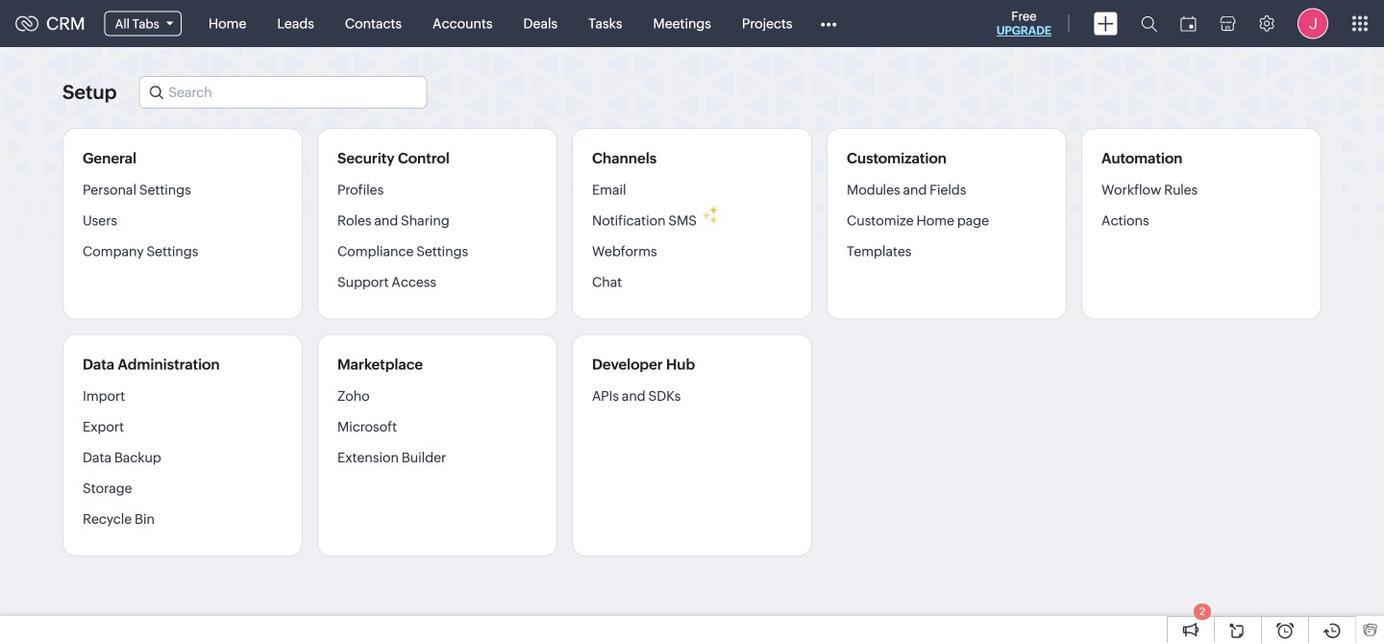 Task type: vqa. For each thing, say whether or not it's contained in the screenshot.
Middle Island
no



Task type: locate. For each thing, give the bounding box(es) containing it.
search element
[[1130, 0, 1169, 47]]

profile element
[[1287, 0, 1341, 47]]

logo image
[[15, 16, 38, 31]]

create menu element
[[1083, 0, 1130, 47]]

None field
[[93, 7, 193, 40], [139, 76, 427, 109], [93, 7, 193, 40]]

search image
[[1142, 15, 1158, 32]]

profile image
[[1298, 8, 1329, 39]]

Other Modules field
[[808, 8, 850, 39]]



Task type: describe. For each thing, give the bounding box(es) containing it.
calendar image
[[1181, 16, 1197, 31]]

create menu image
[[1094, 12, 1119, 35]]

Search text field
[[140, 77, 426, 108]]

none field the search
[[139, 76, 427, 109]]



